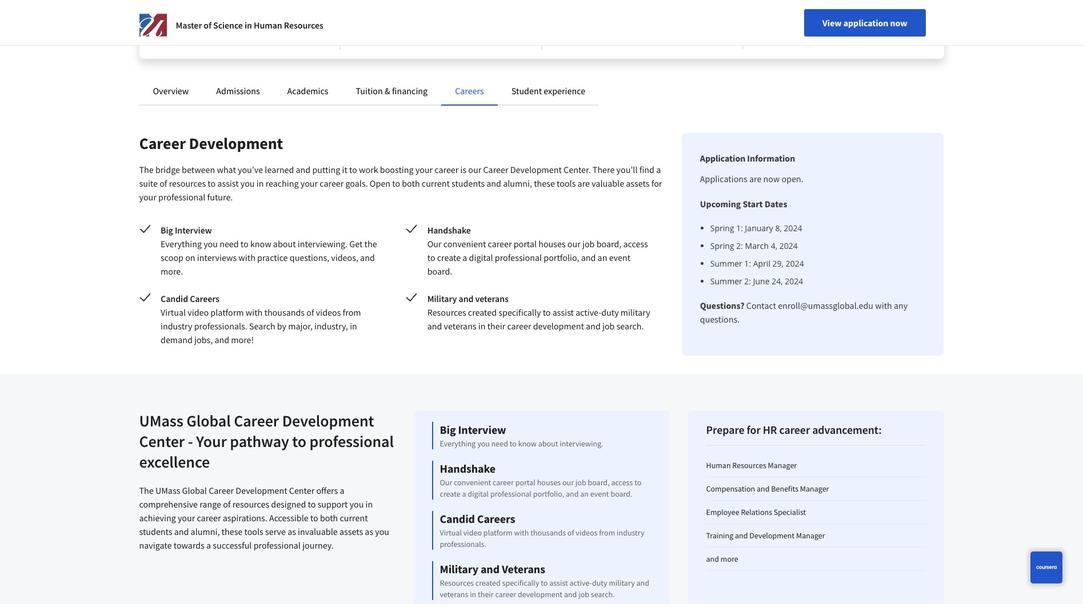 Task type: locate. For each thing, give the bounding box(es) containing it.
specifically inside military and veterans resources created specifically to assist active-duty military and veterans in their career development and job search.
[[502, 579, 539, 589]]

know for everything you need to know about interviewing.
[[518, 439, 537, 449]]

to inside big interview everything you need to know about interviewing. get the scoop on interviews with practice questions, videos, and more.
[[241, 238, 249, 250]]

spring left march
[[711, 241, 735, 252]]

1 vertical spatial thousands
[[531, 528, 566, 539]]

development inside military and veterans resources created specifically to assist active-duty military and veterans in their career development and job search.
[[518, 590, 563, 600]]

achieving
[[139, 513, 176, 524]]

the inside the umass global career development center offers a comprehensive range of resources designed to support you in achieving your career aspirations. accessible to both current students and alumni, these tools serve as invaluable assets as you navigate towards a successful professional journey.
[[139, 485, 154, 497]]

manager up benefits at the bottom of page
[[768, 461, 797, 471]]

summer 2: june 24, 2024 list item
[[711, 276, 926, 288]]

0 vertical spatial video
[[188, 307, 209, 318]]

1 horizontal spatial board.
[[611, 489, 633, 500]]

0 horizontal spatial videos
[[316, 307, 341, 318]]

1 horizontal spatial 2:
[[745, 276, 751, 287]]

global
[[187, 411, 231, 432], [182, 485, 207, 497]]

0 vertical spatial spring
[[711, 223, 735, 234]]

are down center.
[[578, 178, 590, 189]]

resources inside military and veterans resources created specifically to assist active-duty military and veterans in their career development and job search.
[[428, 307, 466, 318]]

as down accessible
[[288, 527, 296, 538]]

candid for candid careers virtual video platform with thousands of videos from industry professionals.
[[440, 512, 475, 527]]

list containing spring 1: january 8, 2024
[[705, 222, 926, 288]]

and
[[878, 0, 891, 10], [855, 11, 868, 22], [289, 23, 302, 33], [296, 164, 311, 176], [487, 178, 501, 189], [360, 252, 375, 264], [581, 252, 596, 264], [459, 293, 474, 305], [428, 321, 442, 332], [586, 321, 601, 332], [215, 334, 229, 346], [757, 484, 770, 495], [566, 489, 579, 500], [174, 527, 189, 538], [735, 531, 748, 541], [706, 555, 719, 565], [481, 563, 500, 577], [637, 579, 650, 589], [564, 590, 577, 600]]

career up range
[[209, 485, 234, 497]]

houses
[[539, 238, 566, 250], [537, 478, 561, 488]]

4,
[[771, 241, 778, 252]]

umass left -
[[139, 411, 183, 432]]

now for application
[[891, 17, 908, 29]]

spring for spring 1: january 8, 2024
[[711, 223, 735, 234]]

thousands up by
[[264, 307, 305, 318]]

platform inside candid careers virtual video platform with thousands of videos from industry professionals.
[[484, 528, 513, 539]]

students down master's
[[578, 23, 607, 33]]

0 vertical spatial military
[[621, 307, 650, 318]]

assets down support
[[340, 527, 363, 538]]

0 vertical spatial know
[[250, 238, 271, 250]]

development inside umass global career development center - your pathway to professional excellence
[[282, 411, 374, 432]]

with up search
[[246, 307, 263, 318]]

you inside 'the bridge between what you've learned and putting it to work boosting your career is our career development center. there you'll find a suite of resources to assist you in reaching your career goals. open to both current students and alumni, these tools are valuable assets for your professional future.'
[[241, 178, 255, 189]]

careers inside candid careers virtual video platform with thousands of videos from industry professionals.
[[477, 512, 515, 527]]

thousands up the "veterans"
[[531, 528, 566, 539]]

dates
[[765, 198, 788, 210]]

0 horizontal spatial interviewing.
[[298, 238, 348, 250]]

find
[[640, 164, 655, 176]]

0 vertical spatial assist
[[217, 178, 239, 189]]

manager down specialist
[[796, 531, 825, 541]]

military for military and veterans
[[428, 293, 457, 305]]

the bridge between what you've learned and putting it to work boosting your career is our career development center. there you'll find a suite of resources to assist you in reaching your career goals. open to both current students and alumni, these tools are valuable assets for your professional future.
[[139, 164, 662, 203]]

1 the from the top
[[139, 164, 154, 176]]

career
[[139, 133, 186, 154], [483, 164, 509, 176], [234, 411, 279, 432], [209, 485, 234, 497]]

videos, up connection
[[789, 0, 813, 10]]

current down support
[[340, 513, 368, 524]]

spring inside list item
[[711, 223, 735, 234]]

about for everything you need to know about interviewing. get the scoop on interviews with practice questions, videos, and more.
[[273, 238, 296, 250]]

professionals. for virtual video platform with thousands of videos from industry professionals.
[[440, 540, 487, 550]]

industry
[[161, 321, 192, 332], [617, 528, 645, 539]]

for left hr
[[747, 423, 761, 437]]

professionals. for virtual video platform with thousands of videos from industry professionals. search by major, industry, in demand jobs, and more!
[[194, 321, 247, 332]]

0 horizontal spatial know
[[250, 238, 271, 250]]

careers link
[[455, 85, 484, 97]]

on right "scoop"
[[185, 252, 195, 264]]

1 vertical spatial created
[[476, 579, 501, 589]]

1 vertical spatial both
[[320, 513, 338, 524]]

virtual inside candid careers virtual video platform with thousands of videos from industry professionals.
[[440, 528, 462, 539]]

0 vertical spatial more.
[[158, 34, 177, 45]]

academics
[[287, 85, 329, 97]]

their inside military and veterans resources created specifically to assist active-duty military and veterans in their career development and job search.
[[488, 321, 506, 332]]

contact enroll@umassglobal.edu with any questions.
[[700, 300, 908, 325]]

with left practice
[[239, 252, 256, 264]]

1 vertical spatial the
[[139, 485, 154, 497]]

development for veterans
[[533, 321, 584, 332]]

to inside military and veterans resources created specifically to assist active-duty military and veterans in their career development and job search.
[[541, 579, 548, 589]]

administration,
[[189, 11, 240, 22]]

professionals.
[[194, 321, 247, 332], [440, 540, 487, 550]]

you'll
[[617, 164, 638, 176]]

videos for virtual video platform with thousands of videos from industry professionals.
[[576, 528, 598, 539]]

both down support
[[320, 513, 338, 524]]

of up major,
[[307, 307, 314, 318]]

0 horizontal spatial center
[[139, 432, 185, 452]]

for down find
[[652, 178, 662, 189]]

career right the is
[[483, 164, 509, 176]]

candid inside "candid careers virtual video platform with thousands of videos from industry professionals. search by major, industry, in demand jobs, and more!"
[[161, 293, 188, 305]]

on up instructors at the top right of the page
[[837, 0, 846, 10]]

you inside big interview everything you need to know about interviewing.
[[478, 439, 490, 449]]

videos, down 'get'
[[331, 252, 358, 264]]

your down comprehensive
[[178, 513, 195, 524]]

for
[[652, 178, 662, 189], [747, 423, 761, 437]]

interviewing. for everything you need to know about interviewing. get the scoop on interviews with practice questions, videos, and more.
[[298, 238, 348, 250]]

industry for virtual video platform with thousands of videos from industry professionals. search by major, industry, in demand jobs, and more!
[[161, 321, 192, 332]]

0 vertical spatial military
[[428, 293, 457, 305]]

thousands inside candid careers virtual video platform with thousands of videos from industry professionals.
[[531, 528, 566, 539]]

our
[[428, 238, 442, 250], [440, 478, 452, 488]]

careers for candid careers virtual video platform with thousands of videos from industry professionals.
[[477, 512, 515, 527]]

1 vertical spatial 1:
[[745, 258, 751, 269]]

0 vertical spatial careers
[[455, 85, 484, 97]]

with inside contact enroll@umassglobal.edu with any questions.
[[876, 300, 892, 312]]

nine
[[669, 23, 684, 33]]

center inside the umass global career development center offers a comprehensive range of resources designed to support you in achieving your career aspirations. accessible to both current students and alumni, these tools serve as invaluable assets as you navigate towards a successful professional journey.
[[289, 485, 315, 497]]

0 horizontal spatial big
[[161, 225, 173, 236]]

1 vertical spatial interviewing.
[[560, 439, 604, 449]]

questions,
[[290, 252, 329, 264]]

portfolio,
[[544, 252, 580, 264], [533, 489, 564, 500]]

practice
[[257, 252, 288, 264]]

2: inside list item
[[745, 276, 751, 287]]

0 horizontal spatial about
[[273, 238, 296, 250]]

global inside the umass global career development center offers a comprehensive range of resources designed to support you in achieving your career aspirations. accessible to both current students and alumni, these tools serve as invaluable assets as you navigate towards a successful professional journey.
[[182, 485, 207, 497]]

candid for candid careers virtual video platform with thousands of videos from industry professionals. search by major, industry, in demand jobs, and more!
[[161, 293, 188, 305]]

their for veterans
[[488, 321, 506, 332]]

1 horizontal spatial professionals.
[[440, 540, 487, 550]]

applications
[[700, 173, 748, 185]]

from inside choose from electives such as accounting, business administration, computer science, economics, entrepreneurship, finance, and more.
[[184, 0, 200, 10]]

now right peers.
[[891, 17, 908, 29]]

video
[[188, 307, 209, 318], [464, 528, 482, 539]]

1 horizontal spatial thousands
[[531, 528, 566, 539]]

0 horizontal spatial from
[[184, 0, 200, 10]]

to inside big interview everything you need to know about interviewing.
[[510, 439, 517, 449]]

your right boosting
[[416, 164, 433, 176]]

0 vertical spatial interviewing.
[[298, 238, 348, 250]]

platform for virtual video platform with thousands of videos from industry professionals. search by major, industry, in demand jobs, and more!
[[211, 307, 244, 318]]

1 vertical spatial spring
[[711, 241, 735, 252]]

the up comprehensive
[[139, 485, 154, 497]]

virtual
[[161, 307, 186, 318], [440, 528, 462, 539]]

career up bridge
[[139, 133, 186, 154]]

1: left 'april'
[[745, 258, 751, 269]]

professional
[[158, 192, 205, 203], [495, 252, 542, 264], [310, 432, 394, 452], [491, 489, 532, 500], [254, 540, 301, 552]]

electives
[[202, 0, 231, 10]]

about inside big interview everything you need to know about interviewing.
[[538, 439, 558, 449]]

2: left march
[[737, 241, 743, 252]]

1 vertical spatial on
[[185, 252, 195, 264]]

1 vertical spatial more.
[[161, 266, 183, 277]]

global up excellence
[[187, 411, 231, 432]]

1 vertical spatial current
[[340, 513, 368, 524]]

and inside the umass global career development center offers a comprehensive range of resources designed to support you in achieving your career aspirations. accessible to both current students and alumni, these tools serve as invaluable assets as you navigate towards a successful professional journey.
[[174, 527, 189, 538]]

videos
[[316, 307, 341, 318], [576, 528, 598, 539]]

interviewing. inside big interview everything you need to know about interviewing.
[[560, 439, 604, 449]]

1 vertical spatial videos
[[576, 528, 598, 539]]

both down boosting
[[402, 178, 420, 189]]

1 vertical spatial houses
[[537, 478, 561, 488]]

0 horizontal spatial tools
[[244, 527, 263, 538]]

0 vertical spatial the
[[139, 164, 154, 176]]

global up range
[[182, 485, 207, 497]]

0 vertical spatial these
[[534, 178, 555, 189]]

search. inside military and veterans resources created specifically to assist active-duty military and veterans in their career development and job search.
[[591, 590, 615, 600]]

active- inside military and veterans resources created specifically to assist active-duty military and veterans in their career development and job search.
[[570, 579, 592, 589]]

list
[[705, 222, 926, 288]]

is
[[461, 164, 467, 176]]

0 vertical spatial houses
[[539, 238, 566, 250]]

professional inside the umass global career development center offers a comprehensive range of resources designed to support you in achieving your career aspirations. accessible to both current students and alumni, these tools serve as invaluable assets as you navigate towards a successful professional journey.
[[254, 540, 301, 552]]

to inside the full-time students can complete a human resources master's degree in just over a year. most students can transfer up to nine credits toward their master's.
[[661, 23, 668, 33]]

current inside the umass global career development center offers a comprehensive range of resources designed to support you in achieving your career aspirations. accessible to both current students and alumni, these tools serve as invaluable assets as you navigate towards a successful professional journey.
[[340, 513, 368, 524]]

interview inside big interview everything you need to know about interviewing. get the scoop on interviews with practice questions, videos, and more.
[[175, 225, 212, 236]]

center left -
[[139, 432, 185, 452]]

a inside 'the bridge between what you've learned and putting it to work boosting your career is our career development center. there you'll find a suite of resources to assist you in reaching your career goals. open to both current students and alumni, these tools are valuable assets for your professional future.'
[[656, 164, 661, 176]]

need inside big interview everything you need to know about interviewing. get the scoop on interviews with practice questions, videos, and more.
[[220, 238, 239, 250]]

are down application information
[[750, 173, 762, 185]]

created for veterans
[[476, 579, 501, 589]]

virtual inside "candid careers virtual video platform with thousands of videos from industry professionals. search by major, industry, in demand jobs, and more!"
[[161, 307, 186, 318]]

2024 right the 8,
[[784, 223, 803, 234]]

human up compensation
[[706, 461, 731, 471]]

virtual for virtual video platform with thousands of videos from industry professionals. search by major, industry, in demand jobs, and more!
[[161, 307, 186, 318]]

umass inside the umass global career development center offers a comprehensive range of resources designed to support you in achieving your career aspirations. accessible to both current students and alumni, these tools serve as invaluable assets as you navigate towards a successful professional journey.
[[155, 485, 180, 497]]

their inside military and veterans resources created specifically to assist active-duty military and veterans in their career development and job search.
[[478, 590, 494, 600]]

the for umass global career development center - your pathway to professional excellence
[[139, 485, 154, 497]]

interview for big interview everything you need to know about interviewing.
[[458, 423, 506, 437]]

spring for spring 2: march 4, 2024
[[711, 241, 735, 252]]

students down the is
[[452, 178, 485, 189]]

the for career development
[[139, 164, 154, 176]]

professionals. inside "candid careers virtual video platform with thousands of videos from industry professionals. search by major, industry, in demand jobs, and more!"
[[194, 321, 247, 332]]

can up "degree" on the top of the page
[[623, 0, 635, 10]]

more. down "scoop"
[[161, 266, 183, 277]]

of inside 'the bridge between what you've learned and putting it to work boosting your career is our career development center. there you'll find a suite of resources to assist you in reaching your career goals. open to both current students and alumni, these tools are valuable assets for your professional future.'
[[160, 178, 167, 189]]

hands-
[[814, 0, 837, 10]]

0 vertical spatial interview
[[175, 225, 212, 236]]

0 vertical spatial our
[[468, 164, 482, 176]]

professional inside 'the bridge between what you've learned and putting it to work boosting your career is our career development center. there you'll find a suite of resources to assist you in reaching your career goals. open to both current students and alumni, these tools are valuable assets for your professional future.'
[[158, 192, 205, 203]]

2024 for summer 1: april 29, 2024
[[786, 258, 804, 269]]

tools
[[557, 178, 576, 189], [244, 527, 263, 538]]

2: inside list item
[[737, 241, 743, 252]]

1 vertical spatial development
[[518, 590, 563, 600]]

platform up more!
[[211, 307, 244, 318]]

professionals. inside candid careers virtual video platform with thousands of videos from industry professionals.
[[440, 540, 487, 550]]

development inside the umass global career development center offers a comprehensive range of resources designed to support you in achieving your career aspirations. accessible to both current students and alumni, these tools serve as invaluable assets as you navigate towards a successful professional journey.
[[236, 485, 287, 497]]

resources
[[284, 19, 323, 31], [428, 307, 466, 318], [733, 461, 767, 471], [440, 579, 474, 589]]

umass
[[139, 411, 183, 432], [155, 485, 180, 497]]

industry,
[[315, 321, 348, 332]]

hr
[[763, 423, 777, 437]]

with down hands- at the right of the page
[[801, 11, 816, 22]]

1 horizontal spatial current
[[422, 178, 450, 189]]

created inside military and veterans resources created specifically to assist active-duty military and veterans in their career development and job search.
[[476, 579, 501, 589]]

know inside big interview everything you need to know about interviewing.
[[518, 439, 537, 449]]

about inside big interview everything you need to know about interviewing. get the scoop on interviews with practice questions, videos, and more.
[[273, 238, 296, 250]]

umass inside umass global career development center - your pathway to professional excellence
[[139, 411, 183, 432]]

0 horizontal spatial for
[[652, 178, 662, 189]]

video for virtual video platform with thousands of videos from industry professionals.
[[464, 528, 482, 539]]

can up "master's." on the top right
[[609, 23, 621, 33]]

center up designed
[[289, 485, 315, 497]]

2024 for spring 1: january 8, 2024
[[784, 223, 803, 234]]

1 vertical spatial about
[[538, 439, 558, 449]]

duty
[[602, 307, 619, 318], [592, 579, 608, 589]]

big interview everything you need to know about interviewing. get the scoop on interviews with practice questions, videos, and more.
[[161, 225, 377, 277]]

both inside the umass global career development center offers a comprehensive range of resources designed to support you in achieving your career aspirations. accessible to both current students and alumni, these tools serve as invaluable assets as you navigate towards a successful professional journey.
[[320, 513, 338, 524]]

1 horizontal spatial for
[[747, 423, 761, 437]]

connection
[[762, 11, 800, 22]]

umass up comprehensive
[[155, 485, 180, 497]]

development
[[533, 321, 584, 332], [518, 590, 563, 600]]

1 horizontal spatial an
[[598, 252, 608, 264]]

0 vertical spatial digital
[[469, 252, 493, 264]]

assist inside military and veterans resources created specifically to assist active-duty military and veterans in their career development and job search.
[[550, 579, 568, 589]]

as right invaluable
[[365, 527, 373, 538]]

video for virtual video platform with thousands of videos from industry professionals. search by major, industry, in demand jobs, and more!
[[188, 307, 209, 318]]

job inside military and veterans resources created specifically to assist active-duty military and veterans in their career development and job search.
[[603, 321, 615, 332]]

as up the computer in the top left of the page
[[250, 0, 257, 10]]

0 vertical spatial convenient
[[444, 238, 486, 250]]

lecture
[[762, 0, 787, 10]]

2024 right 4,
[[780, 241, 798, 252]]

with inside big interview everything you need to know about interviewing. get the scoop on interviews with practice questions, videos, and more.
[[239, 252, 256, 264]]

benefits
[[772, 484, 799, 495]]

0 vertical spatial videos,
[[789, 0, 813, 10]]

toward
[[561, 34, 584, 45]]

0 vertical spatial human
[[254, 19, 282, 31]]

everything for everything you need to know about interviewing.
[[440, 439, 476, 449]]

student experience
[[512, 85, 586, 97]]

specialist
[[774, 508, 806, 518]]

business
[[158, 11, 187, 22]]

overview
[[153, 85, 189, 97]]

application
[[700, 153, 746, 164]]

your down 'suite'
[[139, 192, 157, 203]]

duty for military and veterans
[[602, 307, 619, 318]]

1 vertical spatial board,
[[588, 478, 610, 488]]

master's
[[594, 11, 623, 22]]

0 horizontal spatial everything
[[161, 238, 202, 250]]

1 horizontal spatial industry
[[617, 528, 645, 539]]

0 horizontal spatial industry
[[161, 321, 192, 332]]

thousands inside "candid careers virtual video platform with thousands of videos from industry professionals. search by major, industry, in demand jobs, and more!"
[[264, 307, 305, 318]]

interviewing.
[[298, 238, 348, 250], [560, 439, 604, 449]]

1 vertical spatial everything
[[440, 439, 476, 449]]

enroll@umassglobal.edu
[[778, 300, 874, 312]]

search. inside military and veterans resources created specifically to assist active-duty military and veterans in their career development and job search.
[[617, 321, 644, 332]]

1 summer from the top
[[711, 258, 743, 269]]

about
[[273, 238, 296, 250], [538, 439, 558, 449]]

0 horizontal spatial board.
[[428, 266, 452, 277]]

career
[[435, 164, 459, 176], [320, 178, 344, 189], [488, 238, 512, 250], [507, 321, 531, 332], [780, 423, 810, 437], [493, 478, 514, 488], [197, 513, 221, 524], [495, 590, 516, 600]]

june
[[753, 276, 770, 287]]

board,
[[597, 238, 622, 250], [588, 478, 610, 488]]

veterans inside military and veterans resources created specifically to assist active-duty military and veterans in their career development and job search.
[[440, 590, 469, 600]]

now
[[891, 17, 908, 29], [764, 173, 780, 185]]

information
[[748, 153, 795, 164]]

with inside "candid careers virtual video platform with thousands of videos from industry professionals. search by major, industry, in demand jobs, and more!"
[[246, 307, 263, 318]]

videos, inside lecture videos, hands-on projects, and connection with instructors and peers.
[[789, 0, 813, 10]]

create
[[437, 252, 461, 264], [440, 489, 461, 500]]

manager
[[768, 461, 797, 471], [800, 484, 829, 495], [796, 531, 825, 541]]

assist inside military and veterans resources created specifically to assist active-duty military and veterans in their career development and job search.
[[553, 307, 574, 318]]

compensation
[[706, 484, 755, 495]]

0 horizontal spatial both
[[320, 513, 338, 524]]

1 vertical spatial interview
[[458, 423, 506, 437]]

1 horizontal spatial 1:
[[745, 258, 751, 269]]

boosting
[[380, 164, 414, 176]]

2 spring from the top
[[711, 241, 735, 252]]

platform up the "veterans"
[[484, 528, 513, 539]]

to inside umass global career development center - your pathway to professional excellence
[[292, 432, 307, 452]]

with left any on the right of the page
[[876, 300, 892, 312]]

1 vertical spatial video
[[464, 528, 482, 539]]

1 vertical spatial search.
[[591, 590, 615, 600]]

0 vertical spatial 2:
[[737, 241, 743, 252]]

1 horizontal spatial as
[[288, 527, 296, 538]]

1: left january
[[737, 223, 743, 234]]

from inside candid careers virtual video platform with thousands of videos from industry professionals.
[[599, 528, 615, 539]]

platform inside "candid careers virtual video platform with thousands of videos from industry professionals. search by major, industry, in demand jobs, and more!"
[[211, 307, 244, 318]]

2:
[[737, 241, 743, 252], [745, 276, 751, 287]]

the up 'suite'
[[139, 164, 154, 176]]

2: left june
[[745, 276, 751, 287]]

manager right benefits at the bottom of page
[[800, 484, 829, 495]]

of right range
[[223, 499, 231, 511]]

thousands for virtual video platform with thousands of videos from industry professionals.
[[531, 528, 566, 539]]

summer for summer 2: june 24, 2024
[[711, 276, 743, 287]]

summer down spring 2: march 4, 2024
[[711, 258, 743, 269]]

2 vertical spatial assist
[[550, 579, 568, 589]]

to
[[661, 23, 668, 33], [349, 164, 357, 176], [208, 178, 216, 189], [392, 178, 400, 189], [241, 238, 249, 250], [428, 252, 435, 264], [543, 307, 551, 318], [292, 432, 307, 452], [510, 439, 517, 449], [635, 478, 642, 488], [308, 499, 316, 511], [310, 513, 318, 524], [541, 579, 548, 589]]

of up military and veterans resources created specifically to assist active-duty military and veterans in their career development and job search.
[[568, 528, 574, 539]]

of down bridge
[[160, 178, 167, 189]]

2024 for spring 2: march 4, 2024
[[780, 241, 798, 252]]

specifically for veterans
[[502, 579, 539, 589]]

with up the "veterans"
[[514, 528, 529, 539]]

portal
[[514, 238, 537, 250], [516, 478, 536, 488]]

big inside big interview everything you need to know about interviewing.
[[440, 423, 456, 437]]

resources down time
[[561, 11, 593, 22]]

1 horizontal spatial on
[[837, 0, 846, 10]]

1 horizontal spatial assets
[[626, 178, 650, 189]]

resources down between
[[169, 178, 206, 189]]

1 spring from the top
[[711, 223, 735, 234]]

students
[[592, 0, 621, 10], [578, 23, 607, 33], [452, 178, 485, 189], [139, 527, 172, 538]]

careers
[[455, 85, 484, 97], [190, 293, 219, 305], [477, 512, 515, 527]]

instructors
[[818, 11, 854, 22]]

0 vertical spatial current
[[422, 178, 450, 189]]

professional inside umass global career development center - your pathway to professional excellence
[[310, 432, 394, 452]]

0 horizontal spatial on
[[185, 252, 195, 264]]

your
[[416, 164, 433, 176], [301, 178, 318, 189], [139, 192, 157, 203], [178, 513, 195, 524]]

students up "navigate"
[[139, 527, 172, 538]]

2 the from the top
[[139, 485, 154, 497]]

0 vertical spatial development
[[533, 321, 584, 332]]

tools down center.
[[557, 178, 576, 189]]

0 horizontal spatial these
[[222, 527, 243, 538]]

videos inside "candid careers virtual video platform with thousands of videos from industry professionals. search by major, industry, in demand jobs, and more!"
[[316, 307, 341, 318]]

and inside "candid careers virtual video platform with thousands of videos from industry professionals. search by major, industry, in demand jobs, and more!"
[[215, 334, 229, 346]]

over
[[671, 11, 686, 22]]

military for veterans
[[609, 579, 635, 589]]

resources up aspirations.
[[233, 499, 269, 511]]

specifically inside military and veterans resources created specifically to assist active-duty military and veterans in their career development and job search.
[[499, 307, 541, 318]]

prepare for hr career advancement:
[[706, 423, 882, 437]]

1 vertical spatial assist
[[553, 307, 574, 318]]

current right open
[[422, 178, 450, 189]]

0 vertical spatial platform
[[211, 307, 244, 318]]

big for big interview everything you need to know about interviewing. get the scoop on interviews with practice questions, videos, and more.
[[161, 225, 173, 236]]

as inside choose from electives such as accounting, business administration, computer science, economics, entrepreneurship, finance, and more.
[[250, 0, 257, 10]]

summer up questions?
[[711, 276, 743, 287]]

big inside big interview everything you need to know about interviewing. get the scoop on interviews with practice questions, videos, and more.
[[161, 225, 173, 236]]

military for military and veterans
[[440, 563, 479, 577]]

career development
[[139, 133, 283, 154]]

convenient
[[444, 238, 486, 250], [454, 478, 491, 488]]

2024 right 24,
[[785, 276, 804, 287]]

open.
[[782, 173, 804, 185]]

active- for veterans
[[576, 307, 602, 318]]

1 vertical spatial duty
[[592, 579, 608, 589]]

know inside big interview everything you need to know about interviewing. get the scoop on interviews with practice questions, videos, and more.
[[250, 238, 271, 250]]

in inside the umass global career development center offers a comprehensive range of resources designed to support you in achieving your career aspirations. accessible to both current students and alumni, these tools serve as invaluable assets as you navigate towards a successful professional journey.
[[366, 499, 373, 511]]

0 vertical spatial candid
[[161, 293, 188, 305]]

more. down the economics, on the top left
[[158, 34, 177, 45]]

human down the accounting,
[[254, 19, 282, 31]]

1 vertical spatial center
[[289, 485, 315, 497]]

1 vertical spatial convenient
[[454, 478, 491, 488]]

duty inside military and veterans resources created specifically to assist active-duty military and veterans in their career development and job search.
[[592, 579, 608, 589]]

assets down find
[[626, 178, 650, 189]]

1 horizontal spatial center
[[289, 485, 315, 497]]

big interview everything you need to know about interviewing.
[[440, 423, 604, 449]]

1 vertical spatial alumni,
[[191, 527, 220, 538]]

1 vertical spatial umass
[[155, 485, 180, 497]]

need inside big interview everything you need to know about interviewing.
[[492, 439, 508, 449]]

1 vertical spatial global
[[182, 485, 207, 497]]

master's.
[[603, 34, 634, 45]]

1 horizontal spatial resources
[[233, 499, 269, 511]]

2 summer from the top
[[711, 276, 743, 287]]

industry for virtual video platform with thousands of videos from industry professionals.
[[617, 528, 645, 539]]

spring down upcoming at top right
[[711, 223, 735, 234]]

more!
[[231, 334, 254, 346]]

april
[[753, 258, 771, 269]]

with
[[801, 11, 816, 22], [239, 252, 256, 264], [876, 300, 892, 312], [246, 307, 263, 318], [514, 528, 529, 539]]

career right your
[[234, 411, 279, 432]]

military inside military and veterans resources created specifically to assist active-duty military and veterans in their career development and job search.
[[440, 563, 479, 577]]

from
[[184, 0, 200, 10], [343, 307, 361, 318], [599, 528, 615, 539]]

search. for veterans
[[591, 590, 615, 600]]

1 vertical spatial professionals.
[[440, 540, 487, 550]]

0 vertical spatial resources
[[561, 11, 593, 22]]

on
[[837, 0, 846, 10], [185, 252, 195, 264]]

your down putting
[[301, 178, 318, 189]]

1 horizontal spatial big
[[440, 423, 456, 437]]

2024 right 29,
[[786, 258, 804, 269]]

tools down aspirations.
[[244, 527, 263, 538]]

0 vertical spatial active-
[[576, 307, 602, 318]]

0 vertical spatial thousands
[[264, 307, 305, 318]]

industry inside candid careers virtual video platform with thousands of videos from industry professionals.
[[617, 528, 645, 539]]

invaluable
[[298, 527, 338, 538]]

1 vertical spatial assets
[[340, 527, 363, 538]]

1 horizontal spatial know
[[518, 439, 537, 449]]

video inside "candid careers virtual video platform with thousands of videos from industry professionals. search by major, industry, in demand jobs, and more!"
[[188, 307, 209, 318]]

in inside "candid careers virtual video platform with thousands of videos from industry professionals. search by major, industry, in demand jobs, and more!"
[[350, 321, 357, 332]]

to inside military and veterans resources created specifically to assist active-duty military and veterans in their career development and job search.
[[543, 307, 551, 318]]

1 vertical spatial industry
[[617, 528, 645, 539]]

now down information on the top right
[[764, 173, 780, 185]]

assets
[[626, 178, 650, 189], [340, 527, 363, 538]]

board.
[[428, 266, 452, 277], [611, 489, 633, 500]]

big for big interview everything you need to know about interviewing.
[[440, 423, 456, 437]]

university of massachusetts global logo image
[[139, 11, 167, 39]]



Task type: describe. For each thing, give the bounding box(es) containing it.
are inside 'the bridge between what you've learned and putting it to work boosting your career is our career development center. there you'll find a suite of resources to assist you in reaching your career goals. open to both current students and alumni, these tools are valuable assets for your professional future.'
[[578, 178, 590, 189]]

need for everything you need to know about interviewing.
[[492, 439, 508, 449]]

offers
[[316, 485, 338, 497]]

duty for military and veterans
[[592, 579, 608, 589]]

career inside umass global career development center - your pathway to professional excellence
[[234, 411, 279, 432]]

assist for military and veterans
[[553, 307, 574, 318]]

1 vertical spatial access
[[611, 478, 633, 488]]

excellence
[[139, 452, 210, 473]]

accessible
[[269, 513, 309, 524]]

1 vertical spatial handshake our convenient career portal houses our job board, access to create a digital professional portfolio, and an event board.
[[440, 462, 642, 500]]

financing
[[392, 85, 428, 97]]

manager for development
[[796, 531, 825, 541]]

view application now button
[[805, 9, 926, 37]]

1 vertical spatial an
[[581, 489, 589, 500]]

1: for spring
[[737, 223, 743, 234]]

candid careers virtual video platform with thousands of videos from industry professionals. search by major, industry, in demand jobs, and more!
[[161, 293, 361, 346]]

their inside the full-time students can complete a human resources master's degree in just over a year. most students can transfer up to nine credits toward their master's.
[[586, 34, 602, 45]]

candid careers virtual video platform with thousands of videos from industry professionals.
[[440, 512, 645, 550]]

more
[[721, 555, 739, 565]]

from for candid careers virtual video platform with thousands of videos from industry professionals.
[[599, 528, 615, 539]]

academics link
[[287, 85, 329, 97]]

training and development manager
[[706, 531, 825, 541]]

what
[[217, 164, 236, 176]]

full-
[[561, 0, 575, 10]]

tuition & financing link
[[356, 85, 428, 97]]

interviews
[[197, 252, 237, 264]]

human resources manager
[[706, 461, 797, 471]]

major,
[[288, 321, 313, 332]]

your inside the umass global career development center offers a comprehensive range of resources designed to support you in achieving your career aspirations. accessible to both current students and alumni, these tools serve as invaluable assets as you navigate towards a successful professional journey.
[[178, 513, 195, 524]]

military and veterans resources created specifically to assist active-duty military and veterans in their career development and job search.
[[440, 563, 650, 600]]

in inside military and veterans resources created specifically to assist active-duty military and veterans in their career development and job search.
[[470, 590, 476, 600]]

compensation and benefits manager
[[706, 484, 829, 495]]

2024 for summer 2: june 24, 2024
[[785, 276, 804, 287]]

degree
[[624, 11, 647, 22]]

by
[[277, 321, 287, 332]]

in inside military and veterans resources created specifically to assist active-duty military and veterans in their career development and job search.
[[478, 321, 486, 332]]

1 vertical spatial portal
[[516, 478, 536, 488]]

now for are
[[764, 173, 780, 185]]

career inside the umass global career development center offers a comprehensive range of resources designed to support you in achieving your career aspirations. accessible to both current students and alumni, these tools serve as invaluable assets as you navigate towards a successful professional journey.
[[209, 485, 234, 497]]

development inside 'the bridge between what you've learned and putting it to work boosting your career is our career development center. there you'll find a suite of resources to assist you in reaching your career goals. open to both current students and alumni, these tools are valuable assets for your professional future.'
[[510, 164, 562, 176]]

both inside 'the bridge between what you've learned and putting it to work boosting your career is our career development center. there you'll find a suite of resources to assist you in reaching your career goals. open to both current students and alumni, these tools are valuable assets for your professional future.'
[[402, 178, 420, 189]]

0 vertical spatial handshake
[[428, 225, 471, 236]]

created for veterans
[[468, 307, 497, 318]]

on inside big interview everything you need to know about interviewing. get the scoop on interviews with practice questions, videos, and more.
[[185, 252, 195, 264]]

application information
[[700, 153, 795, 164]]

8,
[[776, 223, 782, 234]]

1 horizontal spatial are
[[750, 173, 762, 185]]

thousands for virtual video platform with thousands of videos from industry professionals. search by major, industry, in demand jobs, and more!
[[264, 307, 305, 318]]

1: for summer
[[745, 258, 751, 269]]

search. for veterans
[[617, 321, 644, 332]]

tuition
[[356, 85, 383, 97]]

assets inside the umass global career development center offers a comprehensive range of resources designed to support you in achieving your career aspirations. accessible to both current students and alumni, these tools serve as invaluable assets as you navigate towards a successful professional journey.
[[340, 527, 363, 538]]

1 vertical spatial digital
[[468, 489, 489, 500]]

from for candid careers virtual video platform with thousands of videos from industry professionals. search by major, industry, in demand jobs, and more!
[[343, 307, 361, 318]]

scoop
[[161, 252, 184, 264]]

transfer
[[623, 23, 649, 33]]

future.
[[207, 192, 233, 203]]

with inside lecture videos, hands-on projects, and connection with instructors and peers.
[[801, 11, 816, 22]]

interviewing. for everything you need to know about interviewing.
[[560, 439, 604, 449]]

career inside 'the bridge between what you've learned and putting it to work boosting your career is our career development center. there you'll find a suite of resources to assist you in reaching your career goals. open to both current students and alumni, these tools are valuable assets for your professional future.'
[[483, 164, 509, 176]]

jobs,
[[194, 334, 213, 346]]

these inside the umass global career development center offers a comprehensive range of resources designed to support you in achieving your career aspirations. accessible to both current students and alumni, these tools serve as invaluable assets as you navigate towards a successful professional journey.
[[222, 527, 243, 538]]

learned
[[265, 164, 294, 176]]

0 vertical spatial event
[[609, 252, 631, 264]]

interview for big interview everything you need to know about interviewing. get the scoop on interviews with practice questions, videos, and more.
[[175, 225, 212, 236]]

know for everything you need to know about interviewing. get the scoop on interviews with practice questions, videos, and more.
[[250, 238, 271, 250]]

advancement:
[[813, 423, 882, 437]]

2: for summer
[[745, 276, 751, 287]]

students inside 'the bridge between what you've learned and putting it to work boosting your career is our career development center. there you'll find a suite of resources to assist you in reaching your career goals. open to both current students and alumni, these tools are valuable assets for your professional future.'
[[452, 178, 485, 189]]

more. inside big interview everything you need to know about interviewing. get the scoop on interviews with practice questions, videos, and more.
[[161, 266, 183, 277]]

in inside the full-time students can complete a human resources master's degree in just over a year. most students can transfer up to nine credits toward their master's.
[[649, 11, 655, 22]]

0 vertical spatial board,
[[597, 238, 622, 250]]

journey.
[[303, 540, 334, 552]]

master
[[176, 19, 202, 31]]

of inside the umass global career development center offers a comprehensive range of resources designed to support you in achieving your career aspirations. accessible to both current students and alumni, these tools serve as invaluable assets as you navigate towards a successful professional journey.
[[223, 499, 231, 511]]

of right the master
[[204, 19, 212, 31]]

resources inside the full-time students can complete a human resources master's degree in just over a year. most students can transfer up to nine credits toward their master's.
[[561, 11, 593, 22]]

1 vertical spatial handshake
[[440, 462, 496, 476]]

goals.
[[346, 178, 368, 189]]

1 vertical spatial our
[[440, 478, 452, 488]]

0 vertical spatial access
[[624, 238, 648, 250]]

global inside umass global career development center - your pathway to professional excellence
[[187, 411, 231, 432]]

1 vertical spatial create
[[440, 489, 461, 500]]

&
[[385, 85, 390, 97]]

you've
[[238, 164, 263, 176]]

2: for spring
[[737, 241, 743, 252]]

their for veterans
[[478, 590, 494, 600]]

and inside big interview everything you need to know about interviewing. get the scoop on interviews with practice questions, videos, and more.
[[360, 252, 375, 264]]

center inside umass global career development center - your pathway to professional excellence
[[139, 432, 185, 452]]

complete
[[636, 0, 668, 10]]

0 vertical spatial can
[[623, 0, 635, 10]]

1 vertical spatial our
[[568, 238, 581, 250]]

contact
[[747, 300, 777, 312]]

of inside candid careers virtual video platform with thousands of videos from industry professionals.
[[568, 528, 574, 539]]

putting
[[312, 164, 340, 176]]

the umass global career development center offers a comprehensive range of resources designed to support you in achieving your career aspirations. accessible to both current students and alumni, these tools serve as invaluable assets as you navigate towards a successful professional journey.
[[139, 485, 389, 552]]

students up master's
[[592, 0, 621, 10]]

open
[[370, 178, 391, 189]]

0 vertical spatial our
[[428, 238, 442, 250]]

pathway
[[230, 432, 289, 452]]

and more
[[706, 555, 739, 565]]

alumni, inside the umass global career development center offers a comprehensive range of resources designed to support you in achieving your career aspirations. accessible to both current students and alumni, these tools serve as invaluable assets as you navigate towards a successful professional journey.
[[191, 527, 220, 538]]

-
[[188, 432, 193, 452]]

for inside 'the bridge between what you've learned and putting it to work boosting your career is our career development center. there you'll find a suite of resources to assist you in reaching your career goals. open to both current students and alumni, these tools are valuable assets for your professional future.'
[[652, 178, 662, 189]]

need for everything you need to know about interviewing. get the scoop on interviews with practice questions, videos, and more.
[[220, 238, 239, 250]]

2 vertical spatial our
[[563, 478, 574, 488]]

24,
[[772, 276, 783, 287]]

applications are now open.
[[700, 173, 804, 185]]

1 vertical spatial human
[[706, 461, 731, 471]]

of inside "candid careers virtual video platform with thousands of videos from industry professionals. search by major, industry, in demand jobs, and more!"
[[307, 307, 314, 318]]

career inside military and veterans resources created specifically to assist active-duty military and veterans in their career development and job search.
[[507, 321, 531, 332]]

demand
[[161, 334, 193, 346]]

these inside 'the bridge between what you've learned and putting it to work boosting your career is our career development center. there you'll find a suite of resources to assist you in reaching your career goals. open to both current students and alumni, these tools are valuable assets for your professional future.'
[[534, 178, 555, 189]]

0 vertical spatial handshake our convenient career portal houses our job board, access to create a digital professional portfolio, and an event board.
[[428, 225, 648, 277]]

manager for benefits
[[800, 484, 829, 495]]

0 vertical spatial portal
[[514, 238, 537, 250]]

1 vertical spatial for
[[747, 423, 761, 437]]

upcoming
[[700, 198, 741, 210]]

navigate
[[139, 540, 172, 552]]

questions?
[[700, 300, 745, 312]]

application
[[844, 17, 889, 29]]

our inside 'the bridge between what you've learned and putting it to work boosting your career is our career development center. there you'll find a suite of resources to assist you in reaching your career goals. open to both current students and alumni, these tools are valuable assets for your professional future.'
[[468, 164, 482, 176]]

tuition & financing
[[356, 85, 428, 97]]

student experience link
[[512, 85, 586, 97]]

current inside 'the bridge between what you've learned and putting it to work boosting your career is our career development center. there you'll find a suite of resources to assist you in reaching your career goals. open to both current students and alumni, these tools are valuable assets for your professional future.'
[[422, 178, 450, 189]]

careers for candid careers virtual video platform with thousands of videos from industry professionals. search by major, industry, in demand jobs, and more!
[[190, 293, 219, 305]]

tools inside 'the bridge between what you've learned and putting it to work boosting your career is our career development center. there you'll find a suite of resources to assist you in reaching your career goals. open to both current students and alumni, these tools are valuable assets for your professional future.'
[[557, 178, 576, 189]]

military and veterans resources created specifically to assist active-duty military and veterans in their career development and job search.
[[428, 293, 650, 332]]

assist inside 'the bridge between what you've learned and putting it to work boosting your career is our career development center. there you'll find a suite of resources to assist you in reaching your career goals. open to both current students and alumni, these tools are valuable assets for your professional future.'
[[217, 178, 239, 189]]

about for everything you need to know about interviewing.
[[538, 439, 558, 449]]

reaching
[[266, 178, 299, 189]]

admissions
[[216, 85, 260, 97]]

with inside candid careers virtual video platform with thousands of videos from industry professionals.
[[514, 528, 529, 539]]

alumni, inside 'the bridge between what you've learned and putting it to work boosting your career is our career development center. there you'll find a suite of resources to assist you in reaching your career goals. open to both current students and alumni, these tools are valuable assets for your professional future.'
[[503, 178, 532, 189]]

platform for virtual video platform with thousands of videos from industry professionals.
[[484, 528, 513, 539]]

the
[[365, 238, 377, 250]]

range
[[200, 499, 221, 511]]

0 vertical spatial veterans
[[475, 293, 509, 305]]

most
[[561, 23, 577, 33]]

1 vertical spatial event
[[591, 489, 609, 500]]

resources inside the umass global career development center offers a comprehensive range of resources designed to support you in achieving your career aspirations. accessible to both current students and alumni, these tools serve as invaluable assets as you navigate towards a successful professional journey.
[[233, 499, 269, 511]]

umass global career development center - your pathway to professional excellence
[[139, 411, 394, 473]]

veterans for military and veterans
[[444, 321, 477, 332]]

military for veterans
[[621, 307, 650, 318]]

0 horizontal spatial can
[[609, 23, 621, 33]]

development for veterans
[[518, 590, 563, 600]]

upcoming start dates
[[700, 198, 788, 210]]

spring 1: january 8, 2024
[[711, 223, 803, 234]]

towards
[[174, 540, 205, 552]]

employee
[[706, 508, 740, 518]]

0 vertical spatial an
[[598, 252, 608, 264]]

you inside big interview everything you need to know about interviewing. get the scoop on interviews with practice questions, videos, and more.
[[204, 238, 218, 250]]

designed
[[271, 499, 306, 511]]

videos for virtual video platform with thousands of videos from industry professionals. search by major, industry, in demand jobs, and more!
[[316, 307, 341, 318]]

job inside military and veterans resources created specifically to assist active-duty military and veterans in their career development and job search.
[[579, 590, 590, 600]]

spring 2: march 4, 2024 list item
[[711, 240, 926, 252]]

spring 1: january 8, 2024 list item
[[711, 222, 926, 234]]

view
[[823, 17, 842, 29]]

2 horizontal spatial as
[[365, 527, 373, 538]]

choose from electives such as accounting, business administration, computer science, economics, entrepreneurship, finance, and more.
[[158, 0, 305, 45]]

resources inside 'the bridge between what you've learned and putting it to work boosting your career is our career development center. there you'll find a suite of resources to assist you in reaching your career goals. open to both current students and alumni, these tools are valuable assets for your professional future.'
[[169, 178, 206, 189]]

resources inside military and veterans resources created specifically to assist active-duty military and veterans in their career development and job search.
[[440, 579, 474, 589]]

0 vertical spatial create
[[437, 252, 461, 264]]

in inside 'the bridge between what you've learned and putting it to work boosting your career is our career development center. there you'll find a suite of resources to assist you in reaching your career goals. open to both current students and alumni, these tools are valuable assets for your professional future.'
[[257, 178, 264, 189]]

peers.
[[870, 11, 890, 22]]

active- for veterans
[[570, 579, 592, 589]]

career inside the umass global career development center offers a comprehensive range of resources designed to support you in achieving your career aspirations. accessible to both current students and alumni, these tools serve as invaluable assets as you navigate towards a successful professional journey.
[[197, 513, 221, 524]]

more. inside choose from electives such as accounting, business administration, computer science, economics, entrepreneurship, finance, and more.
[[158, 34, 177, 45]]

0 vertical spatial manager
[[768, 461, 797, 471]]

overview link
[[153, 85, 189, 97]]

computer
[[242, 11, 275, 22]]

choose
[[158, 0, 182, 10]]

and inside choose from electives such as accounting, business administration, computer science, economics, entrepreneurship, finance, and more.
[[289, 23, 302, 33]]

everything for everything you need to know about interviewing. get the scoop on interviews with practice questions, videos, and more.
[[161, 238, 202, 250]]

summer 1: april 29, 2024 list item
[[711, 258, 926, 270]]

master of science in human resources
[[176, 19, 323, 31]]

entrepreneurship,
[[197, 23, 258, 33]]

students inside the umass global career development center offers a comprehensive range of resources designed to support you in achieving your career aspirations. accessible to both current students and alumni, these tools serve as invaluable assets as you navigate towards a successful professional journey.
[[139, 527, 172, 538]]

serve
[[265, 527, 286, 538]]

tools inside the umass global career development center offers a comprehensive range of resources designed to support you in achieving your career aspirations. accessible to both current students and alumni, these tools serve as invaluable assets as you navigate towards a successful professional journey.
[[244, 527, 263, 538]]

assets inside 'the bridge between what you've learned and putting it to work boosting your career is our career development center. there you'll find a suite of resources to assist you in reaching your career goals. open to both current students and alumni, these tools are valuable assets for your professional future.'
[[626, 178, 650, 189]]

veterans for military and veterans
[[440, 590, 469, 600]]

videos, inside big interview everything you need to know about interviewing. get the scoop on interviews with practice questions, videos, and more.
[[331, 252, 358, 264]]

on inside lecture videos, hands-on projects, and connection with instructors and peers.
[[837, 0, 846, 10]]

center.
[[564, 164, 591, 176]]

work
[[359, 164, 378, 176]]

finance,
[[260, 23, 288, 33]]

start
[[743, 198, 763, 210]]

specifically for veterans
[[499, 307, 541, 318]]

between
[[182, 164, 215, 176]]

1 vertical spatial portfolio,
[[533, 489, 564, 500]]

career inside military and veterans resources created specifically to assist active-duty military and veterans in their career development and job search.
[[495, 590, 516, 600]]

0 vertical spatial portfolio,
[[544, 252, 580, 264]]

virtual for virtual video platform with thousands of videos from industry professionals.
[[440, 528, 462, 539]]

assist for military and veterans
[[550, 579, 568, 589]]

bridge
[[155, 164, 180, 176]]

summer for summer 1: april 29, 2024
[[711, 258, 743, 269]]



Task type: vqa. For each thing, say whether or not it's contained in the screenshot.
topmost digital
yes



